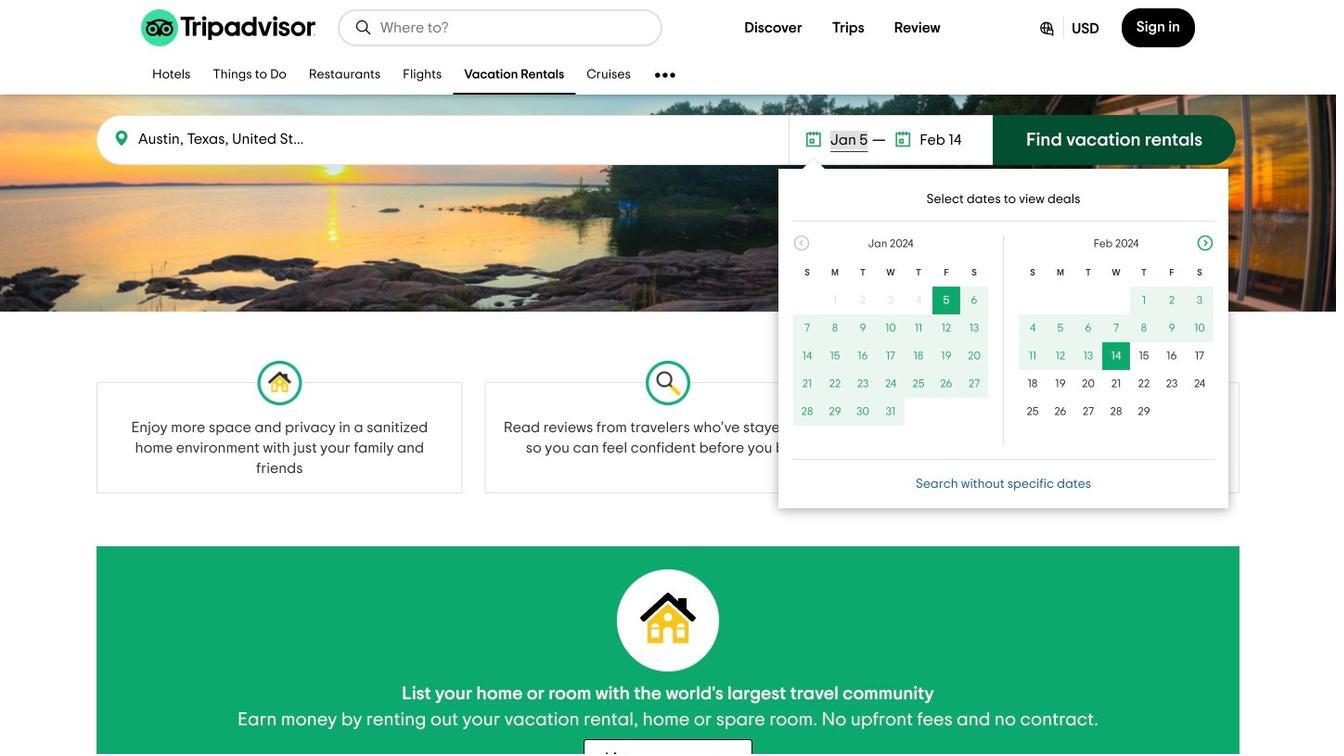 Task type: vqa. For each thing, say whether or not it's contained in the screenshot.
Medium
no



Task type: locate. For each thing, give the bounding box(es) containing it.
tripadvisor image
[[141, 9, 316, 46]]

search image
[[355, 19, 373, 37]]

Where do you want to go? text field
[[109, 129, 313, 149]]

None search field
[[340, 11, 661, 45]]



Task type: describe. For each thing, give the bounding box(es) containing it.
Search search field
[[381, 19, 646, 36]]



